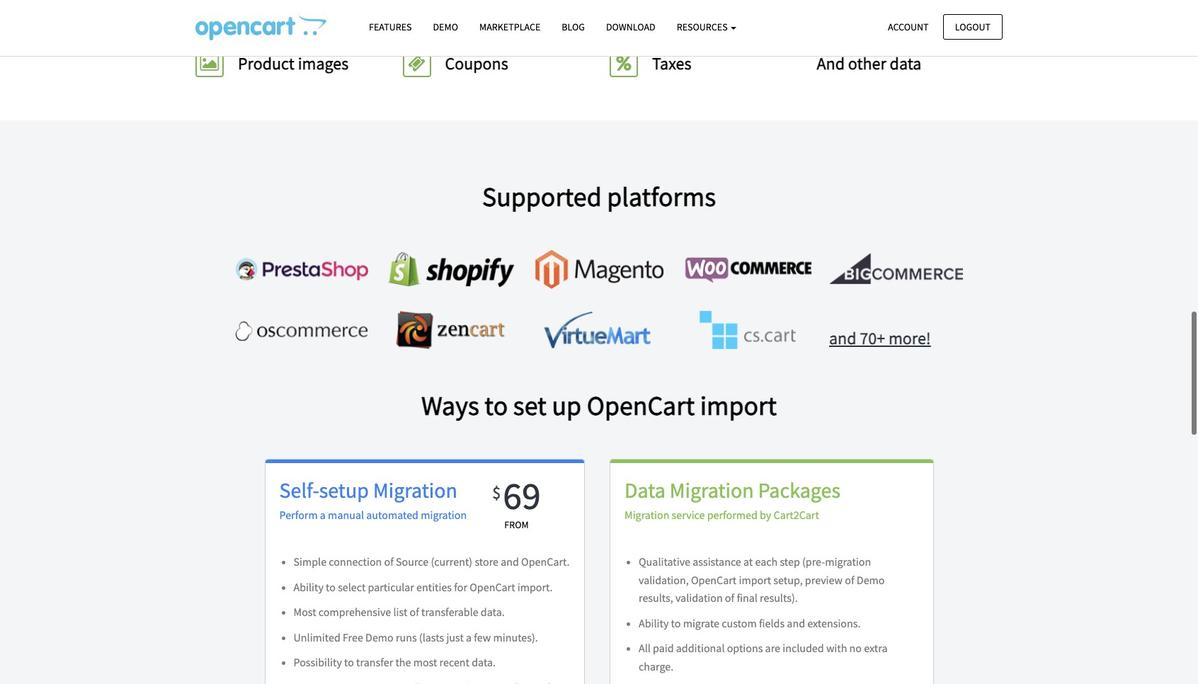 Task type: vqa. For each thing, say whether or not it's contained in the screenshot.
Marketplace link
yes



Task type: locate. For each thing, give the bounding box(es) containing it.
logout
[[956, 20, 991, 33]]

bigcommerce image
[[830, 250, 964, 289]]

data
[[890, 52, 922, 74]]

$
[[493, 482, 501, 504]]

of
[[384, 555, 394, 569], [845, 573, 855, 587], [725, 591, 735, 605], [410, 605, 419, 619]]

unlimited free demo runs (lasts just a few minutes).
[[294, 630, 538, 645]]

marketplace
[[480, 21, 541, 33]]

2 horizontal spatial demo
[[857, 573, 885, 587]]

demo link
[[423, 15, 469, 40]]

features link
[[359, 15, 423, 40]]

import inside qualitative assistance at each step (pre-migration validation, opencart import setup, preview of demo results, validation of final results).
[[739, 573, 772, 587]]

ability down results,
[[639, 616, 669, 630]]

a left few
[[466, 630, 472, 645]]

0 vertical spatial a
[[320, 508, 326, 522]]

import
[[701, 389, 777, 423], [739, 573, 772, 587]]

1 horizontal spatial ability
[[639, 616, 669, 630]]

minutes).
[[494, 630, 538, 645]]

demo up transfer
[[366, 630, 394, 645]]

setup
[[319, 477, 369, 504]]

demo up coupons
[[433, 21, 458, 33]]

ways to set up opencart import
[[422, 389, 777, 423]]

final
[[737, 591, 758, 605]]

migration up (current)
[[421, 508, 467, 522]]

1 vertical spatial a
[[466, 630, 472, 645]]

data. up few
[[481, 605, 505, 619]]

to
[[485, 389, 508, 423], [326, 580, 336, 594], [671, 616, 681, 630], [344, 656, 354, 670]]

and right fields
[[787, 616, 806, 630]]

and right store
[[501, 555, 519, 569]]

ability to migrate custom fields and extensions.
[[639, 616, 861, 630]]

to for transfer
[[344, 656, 354, 670]]

migration down the data on the right bottom
[[625, 508, 670, 522]]

performed
[[708, 508, 758, 522]]

self-setup migration
[[280, 477, 458, 504]]

coupons
[[445, 52, 509, 74]]

by
[[760, 508, 772, 522]]

1 vertical spatial import
[[739, 573, 772, 587]]

to left 'set' at the left of page
[[485, 389, 508, 423]]

product
[[238, 52, 295, 74]]

qualitative assistance at each step (pre-migration validation, opencart import setup, preview of demo results, validation of final results).
[[639, 555, 885, 605]]

2 horizontal spatial and
[[830, 328, 857, 350]]

the
[[396, 656, 411, 670]]

0 vertical spatial import
[[701, 389, 777, 423]]

migration
[[421, 508, 467, 522], [826, 555, 872, 569]]

opencart inside qualitative assistance at each step (pre-migration validation, opencart import setup, preview of demo results, validation of final results).
[[691, 573, 737, 587]]

resources
[[677, 21, 730, 33]]

store
[[475, 555, 499, 569]]

qualitative
[[639, 555, 691, 569]]

magento image
[[532, 250, 667, 289]]

1 vertical spatial ability
[[639, 616, 669, 630]]

data. down few
[[472, 656, 496, 670]]

and other data
[[817, 52, 922, 74]]

0 horizontal spatial and
[[501, 555, 519, 569]]

presta shop image
[[235, 250, 369, 289]]

oscommerce image
[[235, 311, 369, 350]]

import.
[[518, 580, 553, 594]]

(pre-
[[803, 555, 826, 569]]

0 vertical spatial ability
[[294, 580, 324, 594]]

assistance
[[693, 555, 742, 569]]

manual
[[328, 508, 364, 522]]

validation,
[[639, 573, 689, 587]]

and
[[817, 52, 845, 74]]

a left "manual"
[[320, 508, 326, 522]]

1 horizontal spatial migration
[[826, 555, 872, 569]]

migration
[[373, 477, 458, 504], [670, 477, 754, 504], [625, 508, 670, 522]]

woocommerce image
[[681, 250, 816, 289]]

1 horizontal spatial and
[[787, 616, 806, 630]]

images
[[298, 52, 349, 74]]

up
[[552, 389, 582, 423]]

and
[[830, 328, 857, 350], [501, 555, 519, 569], [787, 616, 806, 630]]

are
[[766, 641, 781, 656]]

to down "free"
[[344, 656, 354, 670]]

paid
[[653, 641, 674, 656]]

ways
[[422, 389, 480, 423]]

1 vertical spatial and
[[501, 555, 519, 569]]

just
[[447, 630, 464, 645]]

no
[[850, 641, 862, 656]]

0 horizontal spatial ability
[[294, 580, 324, 594]]

demo right preview
[[857, 573, 885, 587]]

features
[[369, 21, 412, 33]]

perform
[[280, 508, 318, 522]]

migration up preview
[[826, 555, 872, 569]]

of right preview
[[845, 573, 855, 587]]

blog
[[562, 21, 585, 33]]

and left 70+
[[830, 328, 857, 350]]

1 vertical spatial demo
[[857, 573, 885, 587]]

ability
[[294, 580, 324, 594], [639, 616, 669, 630]]

opencart
[[587, 389, 695, 423], [691, 573, 737, 587], [470, 580, 516, 594]]

0 vertical spatial and
[[830, 328, 857, 350]]

0 vertical spatial data.
[[481, 605, 505, 619]]

setup,
[[774, 573, 803, 587]]

multistore
[[860, 6, 931, 27]]

resources link
[[667, 15, 748, 40]]

ability down simple
[[294, 580, 324, 594]]

of left final
[[725, 591, 735, 605]]

0 vertical spatial demo
[[433, 21, 458, 33]]

to left migrate
[[671, 616, 681, 630]]

migrate
[[683, 616, 720, 630]]

ability for ability to select particular entities for opencart import.
[[294, 580, 324, 594]]

to for set
[[485, 389, 508, 423]]

comprehensive
[[319, 605, 391, 619]]

most
[[414, 656, 437, 670]]

0 vertical spatial migration
[[421, 508, 467, 522]]

1 horizontal spatial demo
[[433, 21, 458, 33]]

customers
[[445, 6, 521, 27]]

most comprehensive list of transferable data.
[[294, 605, 505, 619]]

data.
[[481, 605, 505, 619], [472, 656, 496, 670]]

zen cart image
[[383, 311, 518, 349]]

free
[[343, 630, 363, 645]]

1 vertical spatial migration
[[826, 555, 872, 569]]

platforms
[[607, 180, 716, 214]]

to left select
[[326, 580, 336, 594]]

demo inside qualitative assistance at each step (pre-migration validation, opencart import setup, preview of demo results, validation of final results).
[[857, 573, 885, 587]]

extra
[[865, 641, 888, 656]]

2 vertical spatial demo
[[366, 630, 394, 645]]



Task type: describe. For each thing, give the bounding box(es) containing it.
opencart - cart2cart migration image
[[196, 15, 327, 40]]

blog link
[[551, 15, 596, 40]]

migration inside qualitative assistance at each step (pre-migration validation, opencart import setup, preview of demo results, validation of final results).
[[826, 555, 872, 569]]

1 horizontal spatial a
[[466, 630, 472, 645]]

possibility
[[294, 656, 342, 670]]

for
[[454, 580, 468, 594]]

all paid additional options are included with no extra charge.
[[639, 641, 888, 674]]

each
[[756, 555, 778, 569]]

download link
[[596, 15, 667, 40]]

supported
[[482, 180, 602, 214]]

ability for ability to migrate custom fields and extensions.
[[639, 616, 669, 630]]

(lasts
[[419, 630, 444, 645]]

account
[[889, 20, 929, 33]]

list
[[394, 605, 408, 619]]

extensions.
[[808, 616, 861, 630]]

ability to select particular entities for opencart import.
[[294, 580, 553, 594]]

simple connection of source (current) store and opencart.
[[294, 555, 570, 569]]

(current)
[[431, 555, 473, 569]]

with
[[827, 641, 848, 656]]

fields
[[760, 616, 785, 630]]

data migration packages migration service performed by cart2cart
[[625, 477, 841, 522]]

product images
[[238, 52, 349, 74]]

and 70+ more! link
[[830, 328, 932, 350]]

set
[[514, 389, 547, 423]]

supported platforms
[[482, 180, 716, 214]]

categories
[[238, 6, 313, 27]]

other
[[849, 52, 887, 74]]

cart2cart
[[774, 508, 820, 522]]

to for select
[[326, 580, 336, 594]]

account link
[[877, 14, 941, 40]]

transferable
[[422, 605, 479, 619]]

transfer
[[356, 656, 393, 670]]

demo inside "demo" link
[[433, 21, 458, 33]]

packages
[[759, 477, 841, 504]]

data
[[625, 477, 666, 504]]

entities
[[417, 580, 452, 594]]

cs cart image
[[681, 311, 816, 350]]

of right list
[[410, 605, 419, 619]]

custom
[[722, 616, 757, 630]]

self-
[[280, 477, 319, 504]]

migration up performed
[[670, 477, 754, 504]]

shopify image
[[383, 250, 518, 289]]

particular
[[368, 580, 414, 594]]

virtuemart image
[[532, 311, 667, 350]]

at
[[744, 555, 753, 569]]

reviews
[[653, 6, 711, 27]]

additional
[[677, 641, 725, 656]]

most
[[294, 605, 316, 619]]

to for migrate
[[671, 616, 681, 630]]

and 70+ more!
[[830, 328, 932, 350]]

0 horizontal spatial a
[[320, 508, 326, 522]]

step
[[780, 555, 801, 569]]

70+
[[860, 328, 886, 350]]

opencart.
[[522, 555, 570, 569]]

service
[[672, 508, 705, 522]]

migration up the automated
[[373, 477, 458, 504]]

perform a manual automated migration
[[280, 508, 467, 522]]

0 horizontal spatial migration
[[421, 508, 467, 522]]

options
[[727, 641, 763, 656]]

preview
[[806, 573, 843, 587]]

taxes
[[653, 52, 692, 74]]

validation
[[676, 591, 723, 605]]

select
[[338, 580, 366, 594]]

download
[[606, 21, 656, 33]]

marketplace link
[[469, 15, 551, 40]]

of left source
[[384, 555, 394, 569]]

simple
[[294, 555, 327, 569]]

automated
[[367, 508, 419, 522]]

from
[[505, 519, 529, 531]]

source
[[396, 555, 429, 569]]

1 vertical spatial data.
[[472, 656, 496, 670]]

included
[[783, 641, 825, 656]]

all
[[639, 641, 651, 656]]

possibility to transfer the most recent data.
[[294, 656, 496, 670]]

results).
[[760, 591, 798, 605]]

recent
[[440, 656, 470, 670]]

charge.
[[639, 660, 674, 674]]

2 vertical spatial and
[[787, 616, 806, 630]]

runs
[[396, 630, 417, 645]]

more!
[[889, 328, 932, 350]]

0 horizontal spatial demo
[[366, 630, 394, 645]]

unlimited
[[294, 630, 341, 645]]

logout link
[[944, 14, 1003, 40]]

connection
[[329, 555, 382, 569]]



